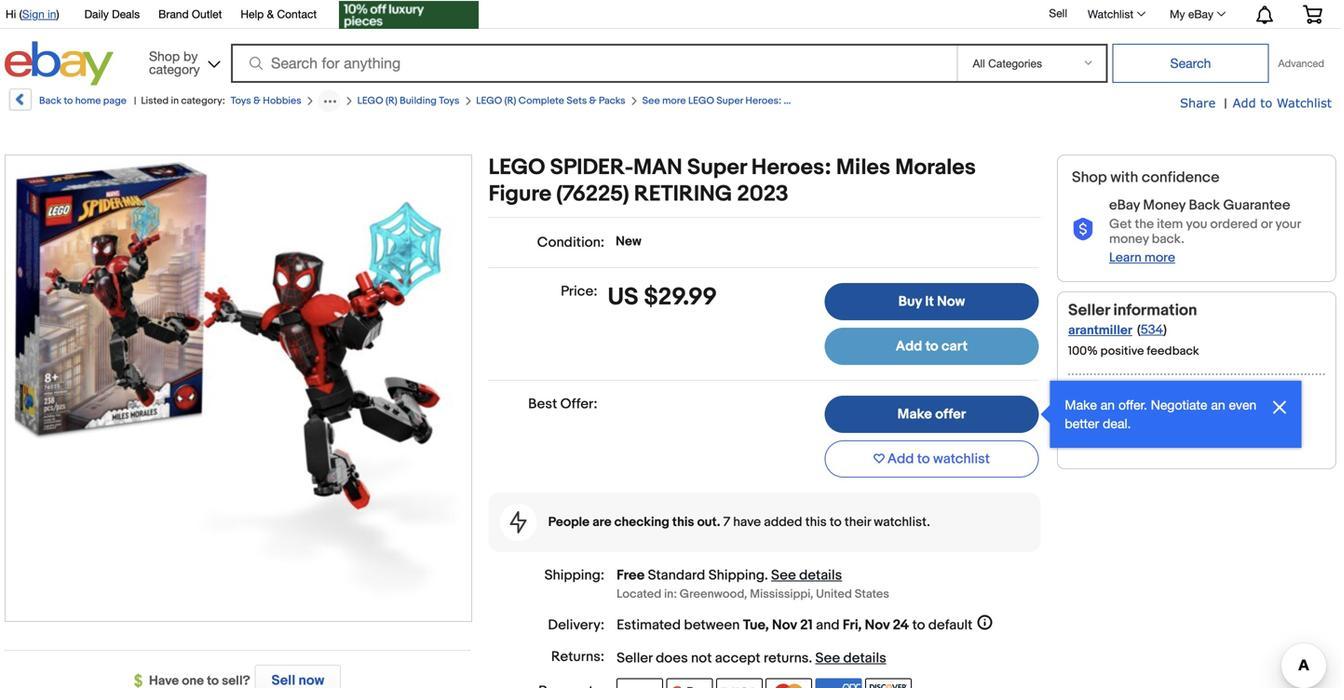 Task type: describe. For each thing, give the bounding box(es) containing it.
united
[[816, 587, 852, 602]]

even
[[1229, 397, 1257, 413]]

lego (r) building toys
[[357, 95, 459, 107]]

( inside seller information arantmiller ( 534 ) 100% positive feedback
[[1137, 322, 1141, 338]]

american express image
[[815, 678, 862, 688]]

seller information arantmiller ( 534 ) 100% positive feedback
[[1068, 301, 1199, 358]]

watchlist link
[[1077, 3, 1154, 25]]

returns:
[[551, 649, 604, 665]]

watchlist inside share | add to watchlist
[[1277, 95, 1332, 110]]

lego for complete
[[476, 95, 502, 107]]

estimated between tue, nov 21 and fri, nov 24 to default
[[617, 617, 973, 634]]

1 an from the left
[[1101, 397, 1115, 413]]

buy it now
[[898, 293, 965, 310]]

morales for see more lego super heroes: miles morales figure (76225...
[[810, 95, 847, 107]]

shipping
[[708, 567, 765, 584]]

paypal image
[[617, 678, 663, 688]]

account navigation
[[0, 0, 1336, 31]]

. inside free standard shipping . see details located in: greenwood, mississippi, united states
[[765, 567, 768, 584]]

feedback
[[1147, 344, 1199, 358]]

add to cart
[[896, 338, 968, 355]]

make an offer. negotiate an even better deal.
[[1065, 397, 1257, 431]]

the
[[1135, 216, 1154, 232]]

contact seller see other items
[[1068, 412, 1161, 449]]

hi ( sign in )
[[6, 7, 59, 20]]

seller for save
[[1128, 388, 1160, 404]]

534 link
[[1141, 322, 1163, 338]]

back to home page link
[[7, 88, 127, 117]]

now
[[937, 293, 965, 310]]

contact inside contact seller see other items
[[1068, 412, 1117, 427]]

add for add to cart
[[896, 338, 922, 355]]

534
[[1141, 322, 1163, 338]]

advanced link
[[1269, 45, 1334, 82]]

miles for see more lego super heroes: miles morales figure (76225...
[[784, 95, 808, 107]]

listed
[[141, 95, 169, 107]]

help & contact link
[[241, 5, 317, 25]]

daily
[[84, 7, 109, 20]]

super for man
[[687, 155, 746, 181]]

arantmiller
[[1068, 323, 1132, 338]]

help
[[241, 7, 264, 20]]

greenwood,
[[680, 587, 747, 602]]

save seller
[[1096, 388, 1160, 404]]

back inside the ebay money back guarantee get the item you ordered or your money back. learn more
[[1189, 197, 1220, 214]]

to left home
[[64, 95, 73, 107]]

24
[[893, 617, 909, 634]]

make for make offer
[[897, 406, 932, 423]]

get
[[1109, 216, 1132, 232]]

best
[[528, 396, 557, 413]]

seller does not accept returns . see details
[[617, 650, 886, 667]]

lego (r) complete sets & packs
[[476, 95, 625, 107]]

people
[[548, 515, 590, 530]]

see right the 'packs'
[[642, 95, 660, 107]]

0 vertical spatial see details link
[[771, 567, 842, 584]]

by
[[184, 48, 198, 64]]

(76225)
[[556, 181, 629, 208]]

sets
[[567, 95, 587, 107]]

super for lego
[[716, 95, 743, 107]]

money
[[1109, 231, 1149, 247]]

new
[[616, 234, 641, 250]]

free standard shipping . see details located in: greenwood, mississippi, united states
[[617, 567, 889, 602]]

returns
[[764, 650, 809, 667]]

help & contact
[[241, 7, 317, 20]]

watchlist inside 'account' navigation
[[1088, 7, 1133, 20]]

shipping:
[[544, 567, 604, 584]]

add to watchlist link
[[825, 441, 1039, 478]]

price:
[[561, 283, 597, 300]]

offer.
[[1118, 397, 1147, 413]]

with details__icon image for people are checking this out.
[[510, 511, 527, 534]]

advanced
[[1278, 57, 1324, 69]]

master card image
[[766, 678, 812, 688]]

sell
[[1049, 7, 1067, 20]]

& for toys
[[253, 95, 261, 107]]

to inside share | add to watchlist
[[1260, 95, 1272, 110]]

with
[[1110, 169, 1138, 187]]

save
[[1096, 388, 1125, 404]]

figure for (76225...
[[849, 95, 877, 107]]

daily deals link
[[84, 5, 140, 25]]

to left their
[[830, 515, 842, 530]]

contact seller link
[[1068, 412, 1152, 427]]

ordered
[[1210, 216, 1258, 232]]

more inside the ebay money back guarantee get the item you ordered or your money back. learn more
[[1144, 250, 1175, 266]]

buy it now link
[[825, 283, 1039, 320]]

hi
[[6, 7, 16, 20]]

accept
[[715, 650, 761, 667]]

add to cart link
[[825, 328, 1039, 365]]

0 vertical spatial back
[[39, 95, 62, 107]]

out.
[[697, 515, 720, 530]]

| listed in category:
[[134, 95, 225, 107]]

21
[[800, 617, 813, 634]]

other
[[1094, 433, 1125, 449]]

free
[[617, 567, 645, 584]]

2023
[[737, 181, 789, 208]]

item
[[1157, 216, 1183, 232]]

see up american express image
[[815, 650, 840, 667]]

daily deals
[[84, 7, 140, 20]]

share
[[1180, 95, 1216, 110]]

make offer
[[897, 406, 966, 423]]

to left the watchlist
[[917, 451, 930, 468]]

lego spider-man super heroes: miles morales figure (76225) retiring 2023 - picture 1 of 1 image
[[6, 156, 471, 621]]

dollar sign image
[[134, 674, 149, 688]]

1 vertical spatial .
[[809, 650, 812, 667]]

toys & hobbies
[[231, 95, 301, 107]]

make offer link
[[825, 396, 1039, 433]]

$29.99
[[644, 283, 717, 312]]

seller for lego spider-man super heroes: miles morales figure (76225) retiring 2023
[[1068, 301, 1110, 320]]

make for make an offer. negotiate an even better deal.
[[1065, 397, 1097, 413]]

100%
[[1068, 344, 1098, 358]]

mississippi,
[[750, 587, 813, 602]]

1 vertical spatial in
[[171, 95, 179, 107]]

category:
[[181, 95, 225, 107]]

to right 24
[[912, 617, 925, 634]]

confidence
[[1142, 169, 1220, 187]]

see inside free standard shipping . see details located in: greenwood, mississippi, united states
[[771, 567, 796, 584]]



Task type: locate. For each thing, give the bounding box(es) containing it.
0 horizontal spatial with details__icon image
[[510, 511, 527, 534]]

nov left '21' on the right bottom of the page
[[772, 617, 797, 634]]

back up you
[[1189, 197, 1220, 214]]

back left home
[[39, 95, 62, 107]]

0 vertical spatial heroes:
[[745, 95, 781, 107]]

0 vertical spatial details
[[799, 567, 842, 584]]

0 horizontal spatial &
[[253, 95, 261, 107]]

in right sign on the left top
[[48, 7, 56, 20]]

1 horizontal spatial morales
[[895, 155, 976, 181]]

positive
[[1100, 344, 1144, 358]]

None submit
[[1112, 44, 1269, 83]]

miles inside lego spider-man super heroes: miles morales figure (76225) retiring 2023
[[836, 155, 890, 181]]

heroes: for man
[[751, 155, 831, 181]]

google pay image
[[666, 678, 713, 688]]

lego spider-man super heroes: miles morales figure (76225) retiring 2023
[[489, 155, 976, 208]]

figure up condition:
[[489, 181, 551, 208]]

details up discover image
[[843, 650, 886, 667]]

details inside free standard shipping . see details located in: greenwood, mississippi, united states
[[799, 567, 842, 584]]

shop with confidence
[[1072, 169, 1220, 187]]

(r) for complete
[[504, 95, 516, 107]]

best offer:
[[528, 396, 597, 413]]

0 vertical spatial watchlist
[[1088, 7, 1133, 20]]

estimated
[[617, 617, 681, 634]]

2 toys from the left
[[439, 95, 459, 107]]

make inside us $29.99 main content
[[897, 406, 932, 423]]

| right share button
[[1224, 96, 1227, 112]]

1 nov from the left
[[772, 617, 797, 634]]

sign in link
[[22, 7, 56, 20]]

heroes: for lego
[[745, 95, 781, 107]]

shop by category banner
[[0, 0, 1336, 90]]

1 vertical spatial with details__icon image
[[510, 511, 527, 534]]

watchlist right sell
[[1088, 7, 1133, 20]]

& inside the help & contact link
[[267, 7, 274, 20]]

shop left with
[[1072, 169, 1107, 187]]

0 vertical spatial (
[[19, 7, 22, 20]]

seller inside us $29.99 main content
[[617, 650, 653, 667]]

1 vertical spatial morales
[[895, 155, 976, 181]]

0 vertical spatial seller
[[1128, 388, 1160, 404]]

lego inside lego spider-man super heroes: miles morales figure (76225) retiring 2023
[[489, 155, 545, 181]]

1 horizontal spatial .
[[809, 650, 812, 667]]

see up mississippi,
[[771, 567, 796, 584]]

seller up items
[[1119, 412, 1152, 427]]

(r) for building
[[386, 95, 397, 107]]

information
[[1113, 301, 1197, 320]]

0 vertical spatial .
[[765, 567, 768, 584]]

add
[[1233, 95, 1256, 110], [896, 338, 922, 355], [887, 451, 914, 468]]

category
[[149, 61, 200, 77]]

0 vertical spatial with details__icon image
[[1072, 218, 1094, 241]]

or
[[1261, 216, 1272, 232]]

0 horizontal spatial nov
[[772, 617, 797, 634]]

watchlist.
[[874, 515, 930, 530]]

your shopping cart image
[[1302, 5, 1323, 24]]

this right added
[[805, 515, 827, 530]]

2 (r) from the left
[[504, 95, 516, 107]]

) inside seller information arantmiller ( 534 ) 100% positive feedback
[[1163, 322, 1167, 338]]

deals
[[112, 7, 140, 20]]

make
[[1065, 397, 1097, 413], [897, 406, 932, 423]]

1 horizontal spatial &
[[267, 7, 274, 20]]

between
[[684, 617, 740, 634]]

1 vertical spatial details
[[843, 650, 886, 667]]

) down information
[[1163, 322, 1167, 338]]

contact right help
[[277, 7, 317, 20]]

ebay right my
[[1188, 7, 1213, 20]]

0 horizontal spatial ebay
[[1109, 197, 1140, 214]]

offer:
[[560, 396, 597, 413]]

share | add to watchlist
[[1180, 95, 1332, 112]]

are
[[592, 515, 611, 530]]

heroes:
[[745, 95, 781, 107], [751, 155, 831, 181]]

us
[[608, 283, 639, 312]]

1 horizontal spatial with details__icon image
[[1072, 218, 1094, 241]]

discover image
[[865, 678, 912, 688]]

1 vertical spatial add
[[896, 338, 922, 355]]

) right sign on the left top
[[56, 7, 59, 20]]

shop inside shop by category
[[149, 48, 180, 64]]

0 horizontal spatial toys
[[231, 95, 251, 107]]

an left even
[[1211, 397, 1225, 413]]

shop by category
[[149, 48, 200, 77]]

make an offer. negotiate an even better deal. tooltip
[[1050, 381, 1301, 448]]

make inside make an offer. negotiate an even better deal.
[[1065, 397, 1097, 413]]

0 vertical spatial seller
[[1068, 301, 1110, 320]]

( inside 'account' navigation
[[19, 7, 22, 20]]

|
[[134, 95, 136, 107], [1224, 96, 1227, 112]]

& right "sets"
[[589, 95, 596, 107]]

lego
[[357, 95, 383, 107], [476, 95, 502, 107], [688, 95, 714, 107], [489, 155, 545, 181]]

shop for shop by category
[[149, 48, 180, 64]]

1 horizontal spatial back
[[1189, 197, 1220, 214]]

1 vertical spatial more
[[1144, 250, 1175, 266]]

complete
[[519, 95, 564, 107]]

with details__icon image left get
[[1072, 218, 1094, 241]]

seller inside save seller button
[[1128, 388, 1160, 404]]

(
[[19, 7, 22, 20], [1137, 322, 1141, 338]]

seller for shipping:
[[617, 650, 653, 667]]

lego left 'building'
[[357, 95, 383, 107]]

guarantee
[[1223, 197, 1290, 214]]

see details link up mississippi,
[[771, 567, 842, 584]]

lego down "complete"
[[489, 155, 545, 181]]

add down buy
[[896, 338, 922, 355]]

1 horizontal spatial shop
[[1072, 169, 1107, 187]]

morales for lego spider-man super heroes: miles morales figure (76225) retiring 2023
[[895, 155, 976, 181]]

1 vertical spatial (
[[1137, 322, 1141, 338]]

packs
[[599, 95, 625, 107]]

figure for (76225)
[[489, 181, 551, 208]]

super right man
[[687, 155, 746, 181]]

ebay up get
[[1109, 197, 1140, 214]]

ebay
[[1188, 7, 1213, 20], [1109, 197, 1140, 214]]

your
[[1275, 216, 1301, 232]]

add inside share | add to watchlist
[[1233, 95, 1256, 110]]

0 horizontal spatial figure
[[489, 181, 551, 208]]

0 horizontal spatial shop
[[149, 48, 180, 64]]

7
[[723, 515, 730, 530]]

2 vertical spatial add
[[887, 451, 914, 468]]

sell link
[[1041, 7, 1076, 20]]

0 vertical spatial miles
[[784, 95, 808, 107]]

in
[[48, 7, 56, 20], [171, 95, 179, 107]]

contact up other
[[1068, 412, 1117, 427]]

see down better on the right
[[1068, 433, 1091, 449]]

back to home page
[[39, 95, 127, 107]]

lego for man
[[489, 155, 545, 181]]

2 this from the left
[[805, 515, 827, 530]]

figure
[[849, 95, 877, 107], [489, 181, 551, 208]]

0 horizontal spatial this
[[672, 515, 694, 530]]

0 horizontal spatial (r)
[[386, 95, 397, 107]]

Search for anything text field
[[234, 46, 953, 81]]

heroes: down see more lego super heroes: miles morales figure (76225... link
[[751, 155, 831, 181]]

miles for lego spider-man super heroes: miles morales figure (76225) retiring 2023
[[836, 155, 890, 181]]

& right help
[[267, 7, 274, 20]]

morales left (76225...
[[810, 95, 847, 107]]

0 horizontal spatial back
[[39, 95, 62, 107]]

contact inside 'account' navigation
[[277, 7, 317, 20]]

1 horizontal spatial ebay
[[1188, 7, 1213, 20]]

2 horizontal spatial &
[[589, 95, 596, 107]]

offer
[[935, 406, 966, 423]]

( down information
[[1137, 322, 1141, 338]]

add for add to watchlist
[[887, 451, 914, 468]]

located
[[617, 587, 661, 602]]

lego for building
[[357, 95, 383, 107]]

1 horizontal spatial watchlist
[[1277, 95, 1332, 110]]

0 vertical spatial add
[[1233, 95, 1256, 110]]

money
[[1143, 197, 1186, 214]]

with details__icon image
[[1072, 218, 1094, 241], [510, 511, 527, 534]]

spider-
[[550, 155, 633, 181]]

figure inside lego spider-man super heroes: miles morales figure (76225) retiring 2023
[[489, 181, 551, 208]]

add down make offer link
[[887, 451, 914, 468]]

1 horizontal spatial in
[[171, 95, 179, 107]]

shop left by
[[149, 48, 180, 64]]

with details__icon image left people
[[510, 511, 527, 534]]

see details link up american express image
[[815, 650, 886, 667]]

get the coupon image
[[339, 1, 479, 29]]

1 vertical spatial miles
[[836, 155, 890, 181]]

us $29.99 main content
[[489, 155, 1041, 688]]

with details__icon image inside us $29.99 main content
[[510, 511, 527, 534]]

does
[[656, 650, 688, 667]]

1 vertical spatial see details link
[[815, 650, 886, 667]]

0 horizontal spatial contact
[[277, 7, 317, 20]]

1 horizontal spatial (
[[1137, 322, 1141, 338]]

this left out.
[[672, 515, 694, 530]]

watchlist down the advanced
[[1277, 95, 1332, 110]]

with details__icon image for ebay money back guarantee
[[1072, 218, 1094, 241]]

1 horizontal spatial details
[[843, 650, 886, 667]]

nov left 24
[[865, 617, 890, 634]]

. up "master card" 'image'
[[809, 650, 812, 667]]

back.
[[1152, 231, 1184, 247]]

see details link
[[771, 567, 842, 584], [815, 650, 886, 667]]

0 horizontal spatial )
[[56, 7, 59, 20]]

0 horizontal spatial an
[[1101, 397, 1115, 413]]

see inside contact seller see other items
[[1068, 433, 1091, 449]]

man
[[633, 155, 682, 181]]

( right hi
[[19, 7, 22, 20]]

1 horizontal spatial |
[[1224, 96, 1227, 112]]

an up 'deal.'
[[1101, 397, 1115, 413]]

seller inside seller information arantmiller ( 534 ) 100% positive feedback
[[1068, 301, 1110, 320]]

to
[[64, 95, 73, 107], [1260, 95, 1272, 110], [925, 338, 938, 355], [917, 451, 930, 468], [830, 515, 842, 530], [912, 617, 925, 634]]

none submit inside shop by category banner
[[1112, 44, 1269, 83]]

) inside 'account' navigation
[[56, 7, 59, 20]]

1 vertical spatial super
[[687, 155, 746, 181]]

0 vertical spatial in
[[48, 7, 56, 20]]

(r) left 'building'
[[386, 95, 397, 107]]

0 horizontal spatial make
[[897, 406, 932, 423]]

ebay inside the ebay money back guarantee get the item you ordered or your money back. learn more
[[1109, 197, 1140, 214]]

more down back.
[[1144, 250, 1175, 266]]

0 horizontal spatial .
[[765, 567, 768, 584]]

back
[[39, 95, 62, 107], [1189, 197, 1220, 214]]

seller up arantmiller
[[1068, 301, 1110, 320]]

in inside 'account' navigation
[[48, 7, 56, 20]]

1 (r) from the left
[[386, 95, 397, 107]]

heroes: up lego spider-man super heroes: miles morales figure (76225) retiring 2023
[[745, 95, 781, 107]]

1 horizontal spatial nov
[[865, 617, 890, 634]]

1 vertical spatial ebay
[[1109, 197, 1140, 214]]

seller for contact
[[1119, 412, 1152, 427]]

1 vertical spatial shop
[[1072, 169, 1107, 187]]

1 horizontal spatial miles
[[836, 155, 890, 181]]

1 vertical spatial heroes:
[[751, 155, 831, 181]]

shop for shop with confidence
[[1072, 169, 1107, 187]]

seller
[[1128, 388, 1160, 404], [1119, 412, 1152, 427]]

morales down (76225...
[[895, 155, 976, 181]]

ebay money back guarantee get the item you ordered or your money back. learn more
[[1109, 197, 1301, 266]]

2 nov from the left
[[865, 617, 890, 634]]

(r)
[[386, 95, 397, 107], [504, 95, 516, 107]]

to left cart
[[925, 338, 938, 355]]

condition:
[[537, 234, 604, 251]]

to down advanced link
[[1260, 95, 1272, 110]]

sign
[[22, 7, 44, 20]]

added
[[764, 515, 802, 530]]

see other items link
[[1068, 433, 1161, 449]]

make left "offer"
[[897, 406, 932, 423]]

visa image
[[716, 678, 763, 688]]

0 vertical spatial ebay
[[1188, 7, 1213, 20]]

retiring
[[634, 181, 732, 208]]

| left listed
[[134, 95, 136, 107]]

1 vertical spatial seller
[[1119, 412, 1152, 427]]

0 horizontal spatial more
[[662, 95, 686, 107]]

0 horizontal spatial |
[[134, 95, 136, 107]]

0 horizontal spatial miles
[[784, 95, 808, 107]]

seller
[[1068, 301, 1110, 320], [617, 650, 653, 667]]

1 vertical spatial watchlist
[[1277, 95, 1332, 110]]

1 vertical spatial seller
[[617, 650, 653, 667]]

1 vertical spatial )
[[1163, 322, 1167, 338]]

0 horizontal spatial in
[[48, 7, 56, 20]]

make up better on the right
[[1065, 397, 1097, 413]]

more down shop by category banner
[[662, 95, 686, 107]]

1 toys from the left
[[231, 95, 251, 107]]

add to watchlist link
[[1233, 95, 1332, 112]]

| inside share | add to watchlist
[[1224, 96, 1227, 112]]

0 horizontal spatial seller
[[617, 650, 653, 667]]

1 horizontal spatial make
[[1065, 397, 1097, 413]]

1 horizontal spatial )
[[1163, 322, 1167, 338]]

toys right category:
[[231, 95, 251, 107]]

0 horizontal spatial watchlist
[[1088, 7, 1133, 20]]

1 this from the left
[[672, 515, 694, 530]]

us $29.99
[[608, 283, 717, 312]]

add right share
[[1233, 95, 1256, 110]]

lego (r) complete sets & packs link
[[476, 95, 625, 107]]

0 vertical spatial )
[[56, 7, 59, 20]]

0 vertical spatial morales
[[810, 95, 847, 107]]

in right listed
[[171, 95, 179, 107]]

super inside lego spider-man super heroes: miles morales figure (76225) retiring 2023
[[687, 155, 746, 181]]

details
[[799, 567, 842, 584], [843, 650, 886, 667]]

seller right save in the bottom of the page
[[1128, 388, 1160, 404]]

toys right 'building'
[[439, 95, 459, 107]]

1 vertical spatial figure
[[489, 181, 551, 208]]

brand outlet link
[[158, 5, 222, 25]]

people are checking this out. 7 have added this to their watchlist.
[[548, 515, 930, 530]]

1 vertical spatial back
[[1189, 197, 1220, 214]]

page
[[103, 95, 127, 107]]

1 vertical spatial contact
[[1068, 412, 1117, 427]]

items
[[1128, 433, 1161, 449]]

. up mississippi,
[[765, 567, 768, 584]]

and
[[816, 617, 840, 634]]

1 horizontal spatial contact
[[1068, 412, 1117, 427]]

this
[[672, 515, 694, 530], [805, 515, 827, 530]]

1 horizontal spatial an
[[1211, 397, 1225, 413]]

1 horizontal spatial more
[[1144, 250, 1175, 266]]

checking
[[614, 515, 669, 530]]

morales inside lego spider-man super heroes: miles morales figure (76225) retiring 2023
[[895, 155, 976, 181]]

lego left "complete"
[[476, 95, 502, 107]]

details up united
[[799, 567, 842, 584]]

hobbies
[[263, 95, 301, 107]]

& left hobbies at the left of page
[[253, 95, 261, 107]]

0 vertical spatial figure
[[849, 95, 877, 107]]

miles
[[784, 95, 808, 107], [836, 155, 890, 181]]

1 horizontal spatial figure
[[849, 95, 877, 107]]

(r) left "complete"
[[504, 95, 516, 107]]

0 horizontal spatial morales
[[810, 95, 847, 107]]

you
[[1186, 216, 1207, 232]]

& for help
[[267, 7, 274, 20]]

seller up paypal "image"
[[617, 650, 653, 667]]

figure left (76225...
[[849, 95, 877, 107]]

lego down shop by category banner
[[688, 95, 714, 107]]

super up lego spider-man super heroes: miles morales figure (76225) retiring 2023
[[716, 95, 743, 107]]

0 horizontal spatial (
[[19, 7, 22, 20]]

0 vertical spatial shop
[[149, 48, 180, 64]]

ebay inside 'account' navigation
[[1188, 7, 1213, 20]]

1 horizontal spatial (r)
[[504, 95, 516, 107]]

seller inside contact seller see other items
[[1119, 412, 1152, 427]]

buy
[[898, 293, 922, 310]]

0 horizontal spatial details
[[799, 567, 842, 584]]

2 an from the left
[[1211, 397, 1225, 413]]

1 horizontal spatial toys
[[439, 95, 459, 107]]

0 vertical spatial more
[[662, 95, 686, 107]]

my
[[1170, 7, 1185, 20]]

0 vertical spatial super
[[716, 95, 743, 107]]

see more lego super heroes: miles morales figure (76225... link
[[642, 95, 916, 107]]

add inside add to watchlist link
[[887, 451, 914, 468]]

add inside add to cart link
[[896, 338, 922, 355]]

their
[[845, 515, 871, 530]]

heroes: inside lego spider-man super heroes: miles morales figure (76225) retiring 2023
[[751, 155, 831, 181]]

1 horizontal spatial this
[[805, 515, 827, 530]]

1 horizontal spatial seller
[[1068, 301, 1110, 320]]

0 vertical spatial contact
[[277, 7, 317, 20]]



Task type: vqa. For each thing, say whether or not it's contained in the screenshot.
the top Figure
yes



